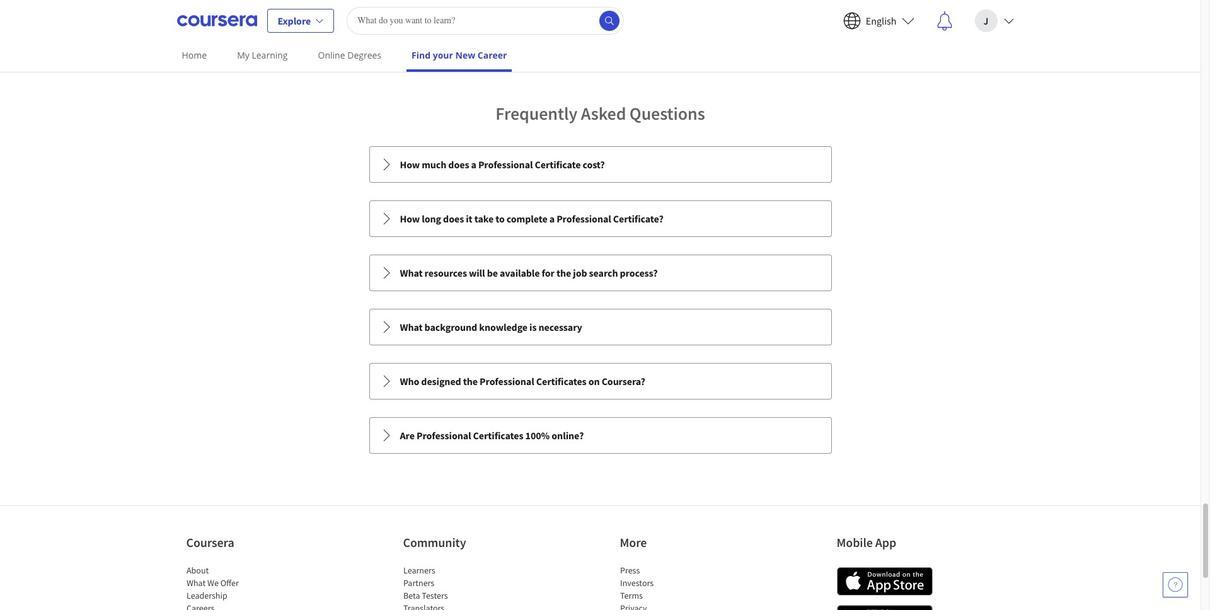 Task type: describe. For each thing, give the bounding box(es) containing it.
about
[[186, 565, 209, 576]]

investors
[[620, 578, 654, 589]]

take
[[475, 213, 494, 225]]

cost?
[[583, 158, 605, 171]]

leadership
[[186, 590, 227, 602]]

certificates inside dropdown button
[[536, 375, 587, 388]]

explore button
[[267, 9, 334, 32]]

what background knowledge is necessary
[[400, 321, 582, 334]]

professional inside 'dropdown button'
[[557, 213, 611, 225]]

home
[[182, 49, 207, 61]]

does for a
[[448, 158, 469, 171]]

how long does it take to complete a professional certificate? button
[[370, 201, 831, 237]]

be
[[487, 267, 498, 280]]

coursera
[[186, 535, 234, 551]]

designed
[[421, 375, 461, 388]]

find
[[412, 49, 431, 61]]

how for how much does a professional certificate cost?
[[400, 158, 420, 171]]

your
[[433, 49, 453, 61]]

j button
[[965, 0, 1024, 41]]

about what we offer leadership
[[186, 565, 238, 602]]

explore certificates link
[[222, 0, 979, 14]]

online degrees link
[[313, 41, 386, 69]]

the inside dropdown button
[[557, 267, 571, 280]]

does for it
[[443, 213, 464, 225]]

english
[[866, 14, 897, 27]]

frequently
[[496, 102, 578, 125]]

how for how long does it take to complete a professional certificate?
[[400, 213, 420, 225]]

my learning
[[237, 49, 288, 61]]

what resources will be available for the job search process? button
[[370, 256, 831, 291]]

available
[[500, 267, 540, 280]]

j
[[984, 14, 989, 27]]

learners
[[403, 565, 435, 576]]

frequently asked questions
[[496, 102, 705, 125]]

what inside about what we offer leadership
[[186, 578, 205, 589]]

mobile app
[[837, 535, 897, 551]]

my learning link
[[232, 41, 293, 69]]

learning
[[252, 49, 288, 61]]

partners
[[403, 578, 434, 589]]

list for more
[[620, 564, 727, 610]]

degrees
[[347, 49, 381, 61]]

who
[[400, 375, 419, 388]]

resources
[[425, 267, 467, 280]]

explore for explore certificates
[[222, 0, 254, 13]]

job
[[573, 267, 587, 280]]

long
[[422, 213, 441, 225]]

100%
[[526, 430, 550, 442]]

how long does it take to complete a professional certificate?
[[400, 213, 664, 225]]

will
[[469, 267, 485, 280]]

help center image
[[1168, 577, 1183, 593]]

beta testers link
[[403, 590, 448, 602]]

download on the app store image
[[837, 568, 933, 596]]

are professional certificates 100% online?
[[400, 430, 584, 442]]

complete
[[507, 213, 548, 225]]

online degrees
[[318, 49, 381, 61]]

certificate
[[535, 158, 581, 171]]

partners link
[[403, 578, 434, 589]]

beta
[[403, 590, 420, 602]]



Task type: vqa. For each thing, say whether or not it's contained in the screenshot.


Task type: locate. For each thing, give the bounding box(es) containing it.
how left much
[[400, 158, 420, 171]]

mobile
[[837, 535, 873, 551]]

the right for at left top
[[557, 267, 571, 280]]

2 how from the top
[[400, 213, 420, 225]]

certificates left on
[[536, 375, 587, 388]]

does right much
[[448, 158, 469, 171]]

asked
[[581, 102, 626, 125]]

how much does a professional certificate cost? button
[[370, 147, 831, 182]]

process?
[[620, 267, 658, 280]]

explore up my
[[222, 0, 254, 13]]

online?
[[552, 430, 584, 442]]

we
[[207, 578, 218, 589]]

what we offer link
[[186, 578, 238, 589]]

the inside dropdown button
[[463, 375, 478, 388]]

terms link
[[620, 590, 643, 602]]

0 vertical spatial explore
[[222, 0, 254, 13]]

home link
[[177, 41, 212, 69]]

how inside 'dropdown button'
[[400, 213, 420, 225]]

a inside how much does a professional certificate cost? dropdown button
[[471, 158, 476, 171]]

1 vertical spatial a
[[550, 213, 555, 225]]

coursera?
[[602, 375, 645, 388]]

list item down investors link
[[620, 602, 727, 610]]

are professional certificates 100% online? button
[[370, 418, 831, 454]]

2 horizontal spatial list
[[620, 564, 727, 610]]

1 vertical spatial explore
[[278, 14, 311, 27]]

press
[[620, 565, 640, 576]]

what background knowledge is necessary button
[[370, 310, 831, 345]]

english button
[[833, 0, 925, 41]]

0 horizontal spatial certificates
[[256, 0, 305, 13]]

a right complete
[[550, 213, 555, 225]]

for
[[542, 267, 555, 280]]

0 vertical spatial certificates
[[256, 0, 305, 13]]

0 vertical spatial the
[[557, 267, 571, 280]]

search
[[589, 267, 618, 280]]

list containing about
[[186, 564, 293, 610]]

2 horizontal spatial list item
[[620, 602, 727, 610]]

0 horizontal spatial list
[[186, 564, 293, 610]]

community
[[403, 535, 466, 551]]

does
[[448, 158, 469, 171], [443, 213, 464, 225]]

1 vertical spatial what
[[400, 321, 423, 334]]

1 vertical spatial the
[[463, 375, 478, 388]]

certificates
[[256, 0, 305, 13], [536, 375, 587, 388], [473, 430, 524, 442]]

get it on google play image
[[837, 605, 933, 610]]

0 horizontal spatial explore
[[222, 0, 254, 13]]

certificate?
[[613, 213, 664, 225]]

explore
[[222, 0, 254, 13], [278, 14, 311, 27]]

list for community
[[403, 564, 510, 610]]

who designed the professional certificates on coursera? button
[[370, 364, 831, 399]]

coursera image
[[177, 10, 257, 31]]

1 horizontal spatial the
[[557, 267, 571, 280]]

certificates inside dropdown button
[[473, 430, 524, 442]]

1 vertical spatial how
[[400, 213, 420, 225]]

about link
[[186, 565, 209, 576]]

it
[[466, 213, 473, 225]]

list for coursera
[[186, 564, 293, 610]]

certificates left 100%
[[473, 430, 524, 442]]

2 vertical spatial certificates
[[473, 430, 524, 442]]

explore for explore
[[278, 14, 311, 27]]

0 vertical spatial what
[[400, 267, 423, 280]]

online
[[318, 49, 345, 61]]

the
[[557, 267, 571, 280], [463, 375, 478, 388]]

questions
[[630, 102, 705, 125]]

does left it at left
[[443, 213, 464, 225]]

0 vertical spatial how
[[400, 158, 420, 171]]

None search field
[[347, 7, 624, 34]]

list
[[186, 564, 293, 610], [403, 564, 510, 610], [620, 564, 727, 610]]

how much does a professional certificate cost?
[[400, 158, 605, 171]]

professional inside dropdown button
[[480, 375, 534, 388]]

list item
[[186, 602, 293, 610], [403, 602, 510, 610], [620, 602, 727, 610]]

new
[[455, 49, 475, 61]]

list item for more
[[620, 602, 727, 610]]

a right much
[[471, 158, 476, 171]]

is
[[530, 321, 537, 334]]

testers
[[422, 590, 448, 602]]

a
[[471, 158, 476, 171], [550, 213, 555, 225]]

app
[[875, 535, 897, 551]]

learners link
[[403, 565, 435, 576]]

investors link
[[620, 578, 654, 589]]

1 horizontal spatial explore
[[278, 14, 311, 27]]

how
[[400, 158, 420, 171], [400, 213, 420, 225]]

what inside dropdown button
[[400, 267, 423, 280]]

professional left certificate
[[478, 158, 533, 171]]

0 horizontal spatial list item
[[186, 602, 293, 610]]

offer
[[220, 578, 238, 589]]

how left long
[[400, 213, 420, 225]]

what resources will be available for the job search process?
[[400, 267, 658, 280]]

what for what resources will be available for the job search process?
[[400, 267, 423, 280]]

terms
[[620, 590, 643, 602]]

3 list item from the left
[[620, 602, 727, 610]]

3 list from the left
[[620, 564, 727, 610]]

1 horizontal spatial certificates
[[473, 430, 524, 442]]

how inside dropdown button
[[400, 158, 420, 171]]

1 horizontal spatial list item
[[403, 602, 510, 610]]

who designed the professional certificates on coursera?
[[400, 375, 645, 388]]

a inside how long does it take to complete a professional certificate? 'dropdown button'
[[550, 213, 555, 225]]

what left the resources
[[400, 267, 423, 280]]

what left background
[[400, 321, 423, 334]]

what inside dropdown button
[[400, 321, 423, 334]]

1 list from the left
[[186, 564, 293, 610]]

list item for community
[[403, 602, 510, 610]]

0 vertical spatial a
[[471, 158, 476, 171]]

2 list from the left
[[403, 564, 510, 610]]

list item down testers
[[403, 602, 510, 610]]

explore down explore certificates
[[278, 14, 311, 27]]

professional
[[478, 158, 533, 171], [557, 213, 611, 225], [480, 375, 534, 388], [417, 430, 471, 442]]

press investors terms
[[620, 565, 654, 602]]

professional up job
[[557, 213, 611, 225]]

does inside dropdown button
[[448, 158, 469, 171]]

list containing press
[[620, 564, 727, 610]]

2 vertical spatial what
[[186, 578, 205, 589]]

my
[[237, 49, 250, 61]]

certificates up learning
[[256, 0, 305, 13]]

list item for coursera
[[186, 602, 293, 610]]

necessary
[[539, 321, 582, 334]]

what
[[400, 267, 423, 280], [400, 321, 423, 334], [186, 578, 205, 589]]

more
[[620, 535, 647, 551]]

background
[[425, 321, 477, 334]]

2 list item from the left
[[403, 602, 510, 610]]

professional right are
[[417, 430, 471, 442]]

1 vertical spatial certificates
[[536, 375, 587, 388]]

does inside 'dropdown button'
[[443, 213, 464, 225]]

career
[[478, 49, 507, 61]]

1 how from the top
[[400, 158, 420, 171]]

much
[[422, 158, 447, 171]]

what down about on the left bottom of the page
[[186, 578, 205, 589]]

find your new career
[[412, 49, 507, 61]]

the right designed
[[463, 375, 478, 388]]

What do you want to learn? text field
[[347, 7, 624, 34]]

1 horizontal spatial a
[[550, 213, 555, 225]]

0 vertical spatial does
[[448, 158, 469, 171]]

0 horizontal spatial the
[[463, 375, 478, 388]]

1 horizontal spatial list
[[403, 564, 510, 610]]

are
[[400, 430, 415, 442]]

explore inside popup button
[[278, 14, 311, 27]]

0 horizontal spatial a
[[471, 158, 476, 171]]

find your new career link
[[407, 41, 512, 72]]

to
[[496, 213, 505, 225]]

1 vertical spatial does
[[443, 213, 464, 225]]

leadership link
[[186, 590, 227, 602]]

1 list item from the left
[[186, 602, 293, 610]]

press link
[[620, 565, 640, 576]]

explore certificates
[[222, 0, 305, 13]]

learners partners beta testers
[[403, 565, 448, 602]]

professional down knowledge
[[480, 375, 534, 388]]

knowledge
[[479, 321, 528, 334]]

on
[[589, 375, 600, 388]]

what for what background knowledge is necessary
[[400, 321, 423, 334]]

2 horizontal spatial certificates
[[536, 375, 587, 388]]

list item down offer
[[186, 602, 293, 610]]

list containing learners
[[403, 564, 510, 610]]



